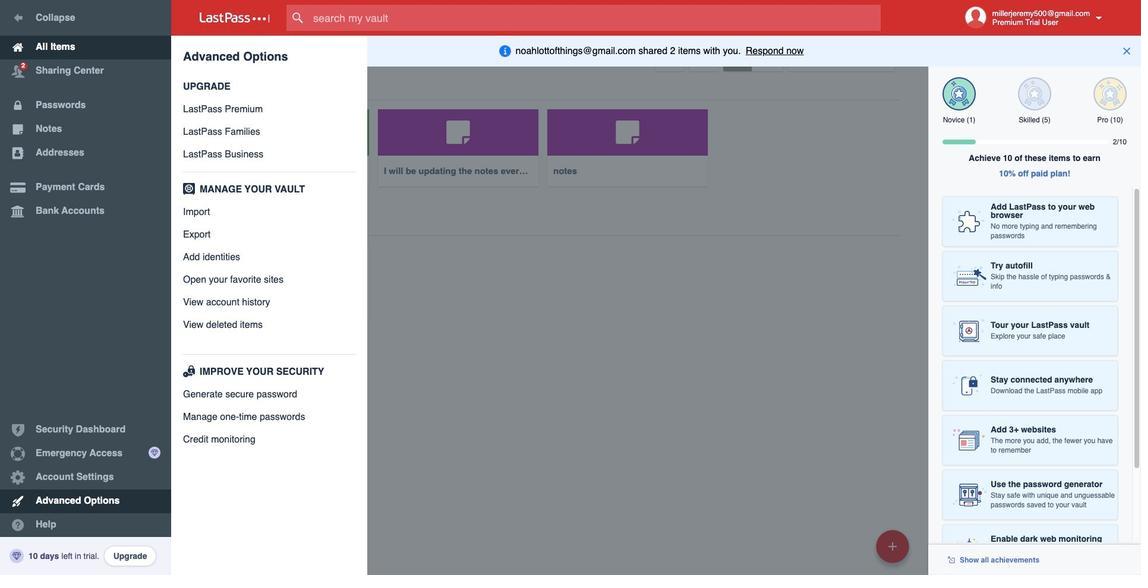 Task type: vqa. For each thing, say whether or not it's contained in the screenshot.
text field
no



Task type: describe. For each thing, give the bounding box(es) containing it.
new item image
[[889, 542, 897, 551]]

lastpass image
[[200, 12, 270, 23]]

search my vault text field
[[286, 5, 904, 31]]



Task type: locate. For each thing, give the bounding box(es) containing it.
Search search field
[[286, 5, 904, 31]]

manage your vault image
[[181, 183, 197, 195]]

main navigation navigation
[[0, 0, 171, 575]]

vault options navigation
[[171, 36, 928, 71]]

improve your security image
[[181, 366, 197, 377]]

new item navigation
[[872, 527, 917, 575]]



